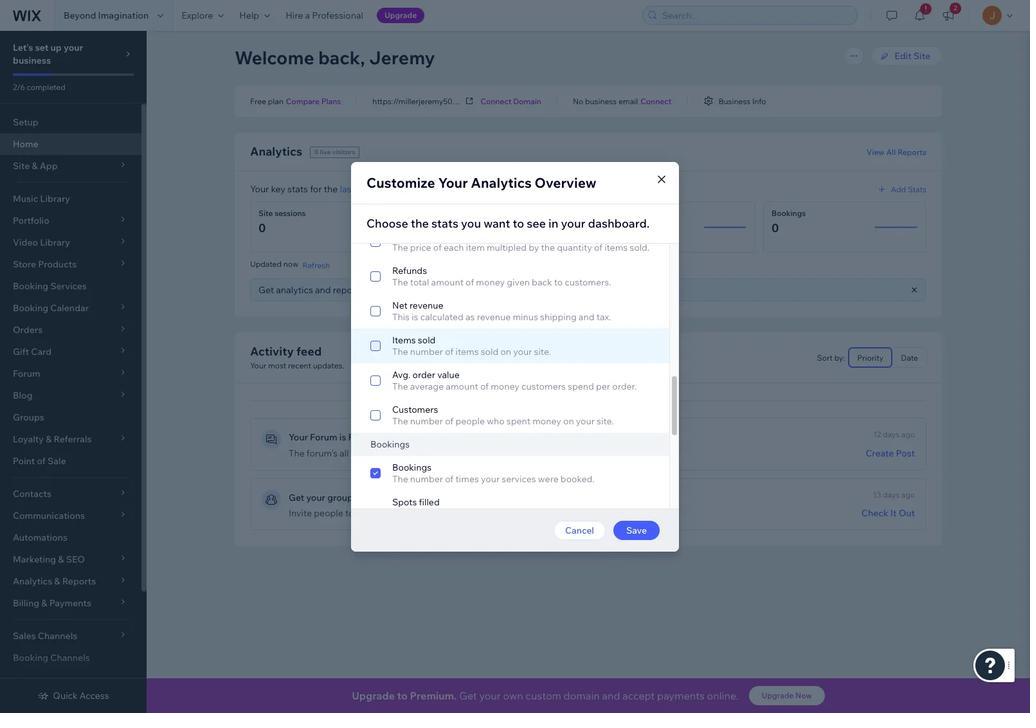 Task type: describe. For each thing, give the bounding box(es) containing it.
customers.
[[565, 276, 611, 288]]

free
[[250, 96, 266, 106]]

item
[[466, 242, 485, 253]]

the price of each item multipled by the quantity of items sold.
[[392, 242, 650, 253]]

tax.
[[597, 311, 612, 323]]

choose the stats you want to see in your dashboard.
[[367, 216, 650, 231]]

group
[[328, 492, 353, 504]]

the inside "customers the number of people who spent money on your site."
[[392, 415, 408, 427]]

value
[[438, 369, 460, 380]]

post
[[896, 448, 915, 459]]

the inside items sold the number of items sold on your site.
[[392, 346, 408, 357]]

cancel
[[565, 525, 594, 536]]

hire a professional
[[286, 10, 363, 21]]

settings link
[[0, 669, 142, 691]]

0 for site sessions
[[259, 221, 266, 235]]

total for 0
[[601, 208, 619, 218]]

refresh button
[[302, 259, 330, 271]]

help button
[[232, 0, 278, 31]]

money for of
[[491, 380, 520, 392]]

live
[[320, 148, 331, 156]]

net revenue this is calculated as revenue minus shipping and tax.
[[392, 299, 612, 323]]

1 vertical spatial analytics
[[471, 174, 532, 191]]

of inside "customers the number of people who spent money on your site."
[[445, 415, 454, 427]]

bookings inside bookings the number of times your services were booked.
[[392, 462, 432, 473]]

to inside refunds the total amount of money given back to customers.
[[554, 276, 563, 288]]

your left the first
[[398, 448, 417, 459]]

completed
[[27, 82, 65, 92]]

automations link
[[0, 527, 142, 549]]

general
[[558, 396, 587, 406]]

Spots filled checkbox
[[351, 490, 670, 537]]

average
[[410, 380, 444, 392]]

own
[[503, 690, 523, 702]]

in
[[549, 216, 559, 231]]

number for customers
[[410, 415, 443, 427]]

people inside "customers the number of people who spent money on your site."
[[456, 415, 485, 427]]

is inside 'net revenue this is calculated as revenue minus shipping and tax.'
[[412, 311, 418, 323]]

12
[[874, 430, 881, 439]]

days for create
[[883, 430, 900, 439]]

The price of each item multipled by the quantity of items sold. checkbox
[[351, 224, 670, 259]]

upgrade now button
[[749, 686, 825, 706]]

started!
[[355, 492, 388, 504]]

channels
[[50, 652, 90, 664]]

your inside "activity feed your most recent updates."
[[250, 361, 266, 371]]

premium.
[[410, 690, 457, 702]]

add stats button
[[876, 183, 927, 195]]

services
[[50, 280, 87, 292]]

2/6
[[13, 82, 25, 92]]

0 horizontal spatial is
[[340, 432, 346, 443]]

invite people to join beyond imagination group.
[[289, 508, 488, 519]]

activity
[[250, 344, 294, 359]]

plan
[[268, 96, 284, 106]]

view
[[867, 147, 885, 157]]

library
[[40, 193, 70, 205]]

refresh
[[302, 260, 330, 270]]

explore
[[182, 10, 213, 21]]

all
[[340, 448, 349, 459]]

total for $0.00
[[430, 208, 447, 218]]

times
[[456, 473, 479, 485]]

refunds the total amount of money given back to customers.
[[392, 265, 611, 288]]

items inside items sold the number of items sold on your site.
[[456, 346, 479, 357]]

overview
[[535, 174, 597, 191]]

choose
[[367, 216, 408, 231]]

amount inside avg. order value the average amount of money customers spend per order.
[[446, 380, 478, 392]]

get for get the app
[[535, 285, 548, 295]]

1 vertical spatial bookings
[[371, 438, 410, 450]]

upgrade for upgrade now
[[762, 691, 794, 700]]

general updates
[[558, 396, 619, 406]]

get right premium.
[[459, 690, 477, 702]]

business
[[719, 96, 751, 106]]

0 horizontal spatial imagination
[[98, 10, 149, 21]]

site sessions
[[259, 208, 306, 218]]

stats
[[908, 184, 927, 194]]

your left key
[[250, 183, 269, 195]]

point of sale
[[13, 455, 66, 467]]

avg.
[[392, 369, 411, 380]]

of inside sidebar element
[[37, 455, 46, 467]]

no
[[573, 96, 584, 106]]

this
[[392, 311, 410, 323]]

help
[[239, 10, 259, 21]]

create post
[[866, 448, 915, 459]]

dashboard.
[[588, 216, 650, 231]]

1 create from the left
[[368, 448, 396, 459]]

booking channels link
[[0, 647, 142, 669]]

out
[[899, 508, 915, 519]]

the up price at the top of page
[[411, 216, 429, 231]]

online.
[[707, 690, 739, 702]]

of inside refunds the total amount of money given back to customers.
[[466, 276, 474, 288]]

0 vertical spatial bookings
[[772, 208, 806, 218]]

edit site
[[895, 50, 931, 62]]

go
[[394, 284, 406, 296]]

quick access button
[[38, 690, 109, 702]]

priority
[[858, 353, 884, 363]]

view all reports
[[867, 147, 927, 157]]

site. inside items sold the number of items sold on your site.
[[534, 346, 551, 357]]

professional
[[312, 10, 363, 21]]

money inside refunds the total amount of money given back to customers.
[[476, 276, 505, 288]]

stats for you
[[432, 216, 459, 231]]

your up 'total sales'
[[438, 174, 468, 191]]

edit
[[895, 50, 912, 62]]

0 vertical spatial site
[[914, 50, 931, 62]]

business info button
[[703, 95, 766, 107]]

customers
[[392, 404, 438, 415]]

days for check
[[883, 490, 900, 500]]

get your group started!
[[289, 492, 388, 504]]

get the app button
[[517, 282, 587, 298]]

email
[[619, 96, 638, 106]]

0 horizontal spatial revenue
[[410, 299, 444, 311]]

0 for total orders
[[601, 221, 608, 235]]

for
[[310, 183, 322, 195]]

the inside option
[[392, 242, 408, 253]]

customize your analytics overview
[[367, 174, 597, 191]]

the inside avg. order value the average amount of money customers spend per order.
[[392, 380, 408, 392]]

0 vertical spatial on
[[366, 284, 376, 296]]

each
[[444, 242, 464, 253]]

on inside items sold the number of items sold on your site.
[[501, 346, 511, 357]]

hire a professional link
[[278, 0, 371, 31]]

all
[[887, 147, 896, 157]]

spend
[[568, 380, 594, 392]]

number for bookings
[[410, 473, 443, 485]]

welcome
[[235, 46, 314, 69]]

updates.
[[313, 361, 344, 371]]

the left forum's
[[289, 448, 305, 459]]

ago for create post
[[902, 430, 915, 439]]

setup link
[[0, 111, 142, 133]]

your inside bookings the number of times your services were booked.
[[481, 473, 500, 485]]

and inside 'net revenue this is calculated as revenue minus shipping and tax.'
[[579, 311, 595, 323]]

1 vertical spatial business
[[585, 96, 617, 106]]

to left see
[[513, 216, 524, 231]]

money for spent
[[533, 415, 561, 427]]

amount inside refunds the total amount of money given back to customers.
[[431, 276, 464, 288]]



Task type: locate. For each thing, give the bounding box(es) containing it.
see
[[527, 216, 546, 231]]

revenue right as
[[477, 311, 511, 323]]

booking up settings
[[13, 652, 48, 664]]

of left each
[[433, 242, 442, 253]]

beyond imagination
[[64, 10, 149, 21]]

your inside let's set up your business
[[64, 42, 83, 53]]

invite
[[289, 508, 312, 519]]

booking for booking channels
[[13, 652, 48, 664]]

0 horizontal spatial site
[[259, 208, 273, 218]]

1 vertical spatial money
[[491, 380, 520, 392]]

0 vertical spatial is
[[412, 311, 418, 323]]

get up invite on the left bottom of the page
[[289, 492, 304, 504]]

2 number from the top
[[410, 415, 443, 427]]

save button
[[614, 521, 660, 540]]

sidebar element
[[0, 31, 147, 713]]

booking services link
[[0, 275, 142, 297]]

1 vertical spatial is
[[340, 432, 346, 443]]

upgrade for upgrade
[[385, 10, 417, 20]]

the up spots
[[392, 473, 408, 485]]

of right wix
[[466, 276, 474, 288]]

0 horizontal spatial total
[[430, 208, 447, 218]]

1 ago from the top
[[902, 430, 915, 439]]

2 days from the top
[[883, 490, 900, 500]]

the left go
[[379, 284, 392, 296]]

point
[[13, 455, 35, 467]]

your right up
[[64, 42, 83, 53]]

1 horizontal spatial sold
[[481, 346, 499, 357]]

booking for booking services
[[13, 280, 48, 292]]

the up the forum's all set. create your first post.
[[392, 415, 408, 427]]

1 horizontal spatial and
[[579, 311, 595, 323]]

by
[[529, 242, 539, 253]]

3 number from the top
[[410, 473, 443, 485]]

your down general updates
[[576, 415, 595, 427]]

most
[[268, 361, 286, 371]]

get analytics and reports on the go with the wix owner app.
[[259, 284, 509, 296]]

number up filled
[[410, 473, 443, 485]]

updates
[[588, 396, 619, 406]]

0 vertical spatial days
[[883, 430, 900, 439]]

site right "edit"
[[914, 50, 931, 62]]

view all reports button
[[867, 146, 927, 158]]

number up the first
[[410, 415, 443, 427]]

reports
[[333, 284, 364, 296]]

on right reports
[[366, 284, 376, 296]]

money right spent
[[533, 415, 561, 427]]

1 vertical spatial people
[[314, 508, 343, 519]]

to left app
[[554, 276, 563, 288]]

0 horizontal spatial site.
[[534, 346, 551, 357]]

now
[[284, 259, 299, 269]]

money inside "customers the number of people who spent money on your site."
[[533, 415, 561, 427]]

0 vertical spatial site.
[[534, 346, 551, 357]]

key
[[271, 183, 286, 195]]

stats for for
[[288, 183, 308, 195]]

0 horizontal spatial on
[[366, 284, 376, 296]]

1 horizontal spatial stats
[[432, 216, 459, 231]]

on up avg. order value the average amount of money customers spend per order.
[[501, 346, 511, 357]]

0 horizontal spatial business
[[13, 55, 51, 66]]

and left reports
[[315, 284, 331, 296]]

1 horizontal spatial business
[[585, 96, 617, 106]]

connect left domain
[[481, 96, 512, 106]]

bookings the number of times your services were booked.
[[392, 462, 595, 485]]

1 horizontal spatial total
[[601, 208, 619, 218]]

2 total from the left
[[601, 208, 619, 218]]

analytics up want
[[471, 174, 532, 191]]

1 horizontal spatial revenue
[[477, 311, 511, 323]]

is
[[412, 311, 418, 323], [340, 432, 346, 443]]

0 for bookings
[[772, 221, 779, 235]]

0 vertical spatial ago
[[902, 430, 915, 439]]

None checkbox
[[351, 259, 670, 294], [351, 328, 670, 363], [351, 456, 670, 490], [351, 259, 670, 294], [351, 328, 670, 363], [351, 456, 670, 490]]

music library
[[13, 193, 70, 205]]

imagination
[[98, 10, 149, 21], [407, 508, 458, 519]]

amount
[[431, 276, 464, 288], [446, 380, 478, 392]]

of inside bookings the number of times your services were booked.
[[445, 473, 454, 485]]

0 vertical spatial items
[[605, 242, 628, 253]]

connect domain
[[481, 96, 542, 106]]

jeremy
[[369, 46, 435, 69]]

as
[[466, 311, 475, 323]]

your inside "customers the number of people who spent money on your site."
[[576, 415, 595, 427]]

the left the total
[[392, 276, 408, 288]]

people
[[456, 415, 485, 427], [314, 508, 343, 519]]

create right set.
[[368, 448, 396, 459]]

0 vertical spatial number
[[410, 346, 443, 357]]

analytics
[[276, 284, 313, 296]]

0 horizontal spatial and
[[315, 284, 331, 296]]

2 ago from the top
[[902, 490, 915, 500]]

1 vertical spatial and
[[579, 311, 595, 323]]

0 horizontal spatial sold
[[418, 334, 436, 346]]

2 connect from the left
[[641, 96, 672, 106]]

days right 12 at the right of page
[[883, 430, 900, 439]]

0 vertical spatial booking
[[13, 280, 48, 292]]

and left tax.
[[579, 311, 595, 323]]

per
[[596, 380, 610, 392]]

money inside avg. order value the average amount of money customers spend per order.
[[491, 380, 520, 392]]

total up $0.00
[[430, 208, 447, 218]]

setup
[[13, 116, 38, 128]]

is up all
[[340, 432, 346, 443]]

your
[[64, 42, 83, 53], [561, 216, 586, 231], [513, 346, 532, 357], [576, 415, 595, 427], [398, 448, 417, 459], [481, 473, 500, 485], [306, 492, 325, 504], [480, 690, 501, 702]]

get right given
[[535, 285, 548, 295]]

sold right items
[[418, 334, 436, 346]]

total sales
[[430, 208, 468, 218]]

12 days ago
[[874, 430, 915, 439]]

1 vertical spatial number
[[410, 415, 443, 427]]

with
[[408, 284, 425, 296]]

2 horizontal spatial and
[[602, 690, 620, 702]]

of inside items sold the number of items sold on your site.
[[445, 346, 454, 357]]

ago for check it out
[[902, 490, 915, 500]]

2 vertical spatial on
[[563, 415, 574, 427]]

your up avg. order value the average amount of money customers spend per order.
[[513, 346, 532, 357]]

site left sessions
[[259, 208, 273, 218]]

of inside avg. order value the average amount of money customers spend per order.
[[480, 380, 489, 392]]

of up "customers the number of people who spent money on your site."
[[480, 380, 489, 392]]

1 booking from the top
[[13, 280, 48, 292]]

0 vertical spatial money
[[476, 276, 505, 288]]

0 vertical spatial amount
[[431, 276, 464, 288]]

sort
[[817, 353, 833, 362]]

booking left the services
[[13, 280, 48, 292]]

upgrade up 'jeremy' on the left top of page
[[385, 10, 417, 20]]

get for get analytics and reports on the go with the wix owner app.
[[259, 284, 274, 296]]

ready
[[348, 432, 375, 443]]

to left join
[[345, 508, 354, 519]]

connect link
[[641, 95, 672, 107]]

add
[[891, 184, 906, 194]]

0 vertical spatial and
[[315, 284, 331, 296]]

0 horizontal spatial analytics
[[250, 144, 302, 159]]

site. down 'updates' at the right
[[597, 415, 614, 427]]

upgrade inside button
[[385, 10, 417, 20]]

back
[[532, 276, 552, 288]]

quick
[[53, 690, 78, 702]]

on inside "customers the number of people who spent money on your site."
[[563, 415, 574, 427]]

set
[[35, 42, 48, 53]]

on
[[366, 284, 376, 296], [501, 346, 511, 357], [563, 415, 574, 427]]

2 button
[[935, 0, 963, 31]]

upgrade left now
[[762, 691, 794, 700]]

2 vertical spatial and
[[602, 690, 620, 702]]

2 vertical spatial bookings
[[392, 462, 432, 473]]

0 vertical spatial business
[[13, 55, 51, 66]]

1 horizontal spatial beyond
[[373, 508, 405, 519]]

amount right average
[[446, 380, 478, 392]]

your left the "own"
[[480, 690, 501, 702]]

get inside button
[[535, 285, 548, 295]]

check it out
[[862, 508, 915, 519]]

1 vertical spatial on
[[501, 346, 511, 357]]

0 horizontal spatial stats
[[288, 183, 308, 195]]

total
[[410, 276, 429, 288]]

0 horizontal spatial items
[[456, 346, 479, 357]]

your right in
[[561, 216, 586, 231]]

calculated
[[420, 311, 464, 323]]

app
[[564, 285, 579, 295]]

1 horizontal spatial items
[[605, 242, 628, 253]]

avg. order value the average amount of money customers spend per order.
[[392, 369, 637, 392]]

connect right email at the right
[[641, 96, 672, 106]]

1 vertical spatial ago
[[902, 490, 915, 500]]

get for get your group started!
[[289, 492, 304, 504]]

point of sale link
[[0, 450, 142, 472]]

1 vertical spatial imagination
[[407, 508, 458, 519]]

site. inside "customers the number of people who spent money on your site."
[[597, 415, 614, 427]]

items sold the number of items sold on your site.
[[392, 334, 551, 357]]

1 horizontal spatial site
[[914, 50, 931, 62]]

upgrade button
[[377, 8, 425, 23]]

2 booking from the top
[[13, 652, 48, 664]]

number inside items sold the number of items sold on your site.
[[410, 346, 443, 357]]

1 horizontal spatial analytics
[[471, 174, 532, 191]]

the inside option
[[541, 242, 555, 253]]

plans
[[321, 96, 341, 106]]

items inside option
[[605, 242, 628, 253]]

1 horizontal spatial connect
[[641, 96, 672, 106]]

number inside bookings the number of times your services were booked.
[[410, 473, 443, 485]]

revenue down with
[[410, 299, 444, 311]]

site. up the customers
[[534, 346, 551, 357]]

upgrade to premium. get your own custom domain and accept payments online.
[[352, 690, 739, 702]]

shipping
[[540, 311, 577, 323]]

1 vertical spatial booking
[[13, 652, 48, 664]]

beyond up let's set up your business at the top of the page
[[64, 10, 96, 21]]

0 horizontal spatial people
[[314, 508, 343, 519]]

total left "orders"
[[601, 208, 619, 218]]

None checkbox
[[351, 294, 670, 328], [351, 363, 670, 398], [351, 398, 670, 433], [351, 294, 670, 328], [351, 363, 670, 398], [351, 398, 670, 433]]

Search... field
[[659, 6, 854, 24]]

home
[[13, 138, 38, 150]]

2 vertical spatial money
[[533, 415, 561, 427]]

0 vertical spatial stats
[[288, 183, 308, 195]]

2 horizontal spatial on
[[563, 415, 574, 427]]

of left times
[[445, 473, 454, 485]]

stats left for
[[288, 183, 308, 195]]

who
[[487, 415, 505, 427]]

analytics up key
[[250, 144, 302, 159]]

visitors
[[332, 148, 355, 156]]

ago
[[902, 430, 915, 439], [902, 490, 915, 500]]

beyond down started!
[[373, 508, 405, 519]]

days right the 13
[[883, 490, 900, 500]]

of up post.
[[445, 415, 454, 427]]

0 live visitors
[[315, 148, 355, 156]]

0 vertical spatial imagination
[[98, 10, 149, 21]]

create down 12 at the right of page
[[866, 448, 894, 459]]

1 vertical spatial stats
[[432, 216, 459, 231]]

of up the value
[[445, 346, 454, 357]]

booking channels
[[13, 652, 90, 664]]

create post button
[[866, 448, 915, 459]]

1 horizontal spatial is
[[412, 311, 418, 323]]

revenue
[[410, 299, 444, 311], [477, 311, 511, 323]]

is right this
[[412, 311, 418, 323]]

people down 'get your group started!' at the bottom
[[314, 508, 343, 519]]

on down general
[[563, 415, 574, 427]]

1 horizontal spatial imagination
[[407, 508, 458, 519]]

people left who
[[456, 415, 485, 427]]

the inside bookings the number of times your services were booked.
[[392, 473, 408, 485]]

the left 'order'
[[392, 380, 408, 392]]

your up invite on the left bottom of the page
[[306, 492, 325, 504]]

of right quantity
[[594, 242, 603, 253]]

stats up each
[[432, 216, 459, 231]]

2 vertical spatial number
[[410, 473, 443, 485]]

the inside button
[[550, 285, 562, 295]]

your left most
[[250, 361, 266, 371]]

2 create from the left
[[866, 448, 894, 459]]

the right for
[[324, 183, 338, 195]]

1 vertical spatial site.
[[597, 415, 614, 427]]

to left premium.
[[397, 690, 408, 702]]

1 horizontal spatial create
[[866, 448, 894, 459]]

the left wix
[[427, 284, 441, 296]]

number
[[410, 346, 443, 357], [410, 415, 443, 427], [410, 473, 443, 485]]

app.
[[491, 284, 509, 296]]

items up the value
[[456, 346, 479, 357]]

1 horizontal spatial site.
[[597, 415, 614, 427]]

reports
[[898, 147, 927, 157]]

0 horizontal spatial create
[[368, 448, 396, 459]]

were
[[538, 473, 559, 485]]

0 horizontal spatial beyond
[[64, 10, 96, 21]]

amount right the total
[[431, 276, 464, 288]]

the inside refunds the total amount of money given back to customers.
[[392, 276, 408, 288]]

your left forum
[[289, 432, 308, 443]]

1 vertical spatial beyond
[[373, 508, 405, 519]]

upgrade inside button
[[762, 691, 794, 700]]

number inside "customers the number of people who spent money on your site."
[[410, 415, 443, 427]]

quick access
[[53, 690, 109, 702]]

1 horizontal spatial people
[[456, 415, 485, 427]]

1 horizontal spatial on
[[501, 346, 511, 357]]

activity feed your most recent updates.
[[250, 344, 344, 371]]

ago up post
[[902, 430, 915, 439]]

1 total from the left
[[430, 208, 447, 218]]

forum's
[[307, 448, 338, 459]]

the up avg.
[[392, 346, 408, 357]]

your right times
[[481, 473, 500, 485]]

upgrade for upgrade to premium. get your own custom domain and accept payments online.
[[352, 690, 395, 702]]

0 vertical spatial beyond
[[64, 10, 96, 21]]

customers the number of people who spent money on your site.
[[392, 404, 614, 427]]

customers
[[522, 380, 566, 392]]

upgrade left premium.
[[352, 690, 395, 702]]

items left sold.
[[605, 242, 628, 253]]

0 vertical spatial people
[[456, 415, 485, 427]]

the right "by"
[[541, 242, 555, 253]]

days
[[883, 430, 900, 439], [883, 490, 900, 500]]

the left app
[[550, 285, 562, 295]]

1 number from the top
[[410, 346, 443, 357]]

no business email connect
[[573, 96, 672, 106]]

ago up 'out'
[[902, 490, 915, 500]]

your inside items sold the number of items sold on your site.
[[513, 346, 532, 357]]

spots filled
[[392, 496, 440, 508]]

1 connect from the left
[[481, 96, 512, 106]]

money up "customers the number of people who spent money on your site."
[[491, 380, 520, 392]]

1 vertical spatial items
[[456, 346, 479, 357]]

your forum is ready
[[289, 432, 375, 443]]

1 vertical spatial amount
[[446, 380, 478, 392]]

a
[[305, 10, 310, 21]]

1 vertical spatial days
[[883, 490, 900, 500]]

business down 'let's'
[[13, 55, 51, 66]]

and left the 'accept'
[[602, 690, 620, 702]]

1 days from the top
[[883, 430, 900, 439]]

0 vertical spatial analytics
[[250, 144, 302, 159]]

business right "no"
[[585, 96, 617, 106]]

0 horizontal spatial connect
[[481, 96, 512, 106]]

money left given
[[476, 276, 505, 288]]

sessions
[[275, 208, 306, 218]]

1 vertical spatial site
[[259, 208, 273, 218]]

get down updated
[[259, 284, 274, 296]]

check it out button
[[862, 508, 915, 519]]

sold up avg. order value the average amount of money customers spend per order.
[[481, 346, 499, 357]]

sort by:
[[817, 353, 845, 362]]

of left sale
[[37, 455, 46, 467]]

your
[[438, 174, 468, 191], [250, 183, 269, 195], [250, 361, 266, 371], [289, 432, 308, 443]]

home link
[[0, 133, 142, 155]]

13
[[873, 490, 881, 500]]

number up 'order'
[[410, 346, 443, 357]]

business inside let's set up your business
[[13, 55, 51, 66]]

the left price at the top of page
[[392, 242, 408, 253]]



Task type: vqa. For each thing, say whether or not it's contained in the screenshot.


